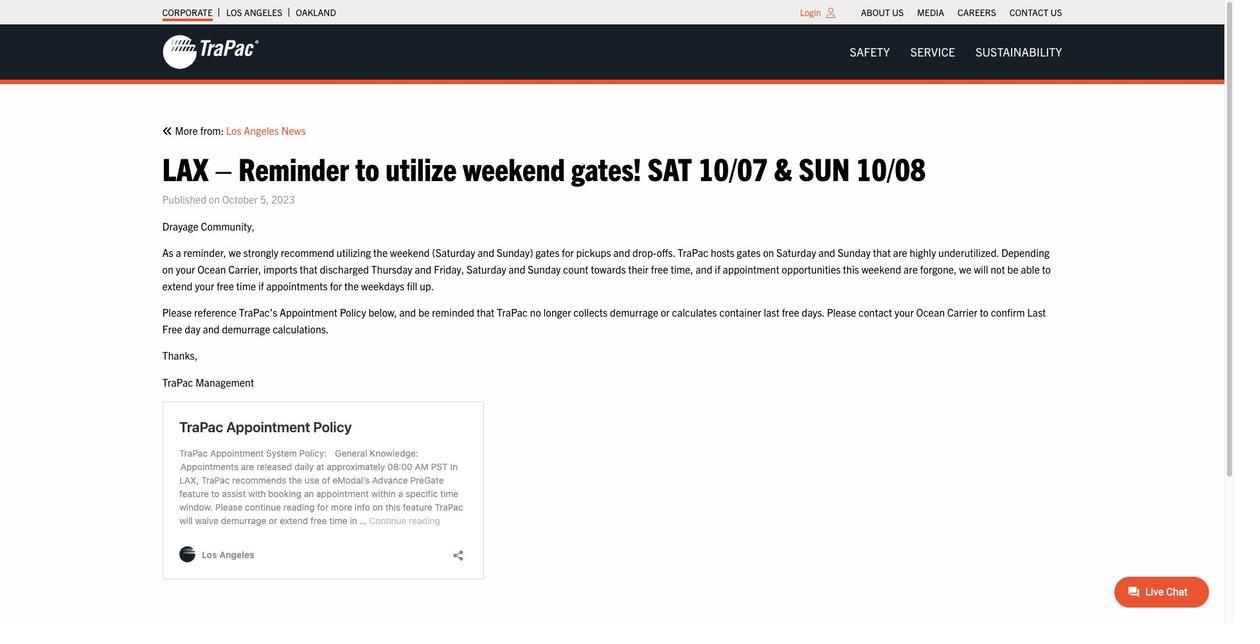 Task type: vqa. For each thing, say whether or not it's contained in the screenshot.
2
no



Task type: locate. For each thing, give the bounding box(es) containing it.
trapac up time,
[[678, 246, 708, 259]]

oakland link
[[296, 3, 336, 21]]

1 vertical spatial angeles
[[244, 124, 279, 137]]

sustainability link
[[965, 39, 1073, 65]]

0 horizontal spatial please
[[162, 306, 192, 319]]

0 horizontal spatial to
[[355, 148, 380, 187]]

0 vertical spatial we
[[229, 246, 241, 259]]

be
[[1008, 263, 1019, 276], [418, 306, 430, 319]]

(saturday
[[432, 246, 475, 259]]

on inside lax – reminder to utilize weekend gates!   sat 10/07 & sun 10/08 published on october 5, 2023
[[209, 193, 220, 206]]

be inside please reference trapac's appointment policy below, and be reminded that trapac no longer collects demurrage or calculates container last free days. please contact your ocean carrier to confirm last free day and demurrage calculations.
[[418, 306, 430, 319]]

1 los from the top
[[226, 6, 242, 18]]

are left highly
[[893, 246, 907, 259]]

2 los from the top
[[226, 124, 241, 137]]

to right able
[[1042, 263, 1051, 276]]

safety link
[[840, 39, 900, 65]]

your down a
[[176, 263, 195, 276]]

lax
[[162, 148, 209, 187]]

0 horizontal spatial that
[[300, 263, 318, 276]]

1 angeles from the top
[[244, 6, 282, 18]]

last
[[764, 306, 780, 319]]

0 vertical spatial weekend
[[463, 148, 565, 187]]

be right not
[[1008, 263, 1019, 276]]

us right "about" at right
[[892, 6, 904, 18]]

and up up.
[[415, 263, 432, 276]]

drayage community,
[[162, 220, 255, 233]]

to right carrier
[[980, 306, 989, 319]]

weekend
[[463, 148, 565, 187], [390, 246, 430, 259], [862, 263, 901, 276]]

2 horizontal spatial to
[[1042, 263, 1051, 276]]

careers link
[[958, 3, 996, 21]]

that left highly
[[873, 246, 891, 259]]

appointments
[[266, 279, 328, 292]]

trapac management
[[162, 376, 254, 389]]

as
[[162, 246, 173, 259]]

utilizing
[[337, 246, 371, 259]]

please up free
[[162, 306, 192, 319]]

policy
[[340, 306, 366, 319]]

0 horizontal spatial gates
[[536, 246, 559, 259]]

1 vertical spatial to
[[1042, 263, 1051, 276]]

contact us link
[[1010, 3, 1062, 21]]

on left october
[[209, 193, 220, 206]]

0 vertical spatial angeles
[[244, 6, 282, 18]]

2 horizontal spatial free
[[782, 306, 799, 319]]

ocean down reminder, at the left top of the page
[[197, 263, 226, 276]]

1 vertical spatial be
[[418, 306, 430, 319]]

contact
[[859, 306, 892, 319]]

we up carrier,
[[229, 246, 241, 259]]

1 horizontal spatial that
[[477, 306, 495, 319]]

october
[[222, 193, 258, 206]]

time,
[[671, 263, 693, 276]]

1 horizontal spatial be
[[1008, 263, 1019, 276]]

angeles left oakland
[[244, 6, 282, 18]]

are down highly
[[904, 263, 918, 276]]

your right contact
[[895, 306, 914, 319]]

1 vertical spatial sunday
[[528, 263, 561, 276]]

the up thursday
[[373, 246, 388, 259]]

0 horizontal spatial us
[[892, 6, 904, 18]]

towards
[[591, 263, 626, 276]]

to left the utilize
[[355, 148, 380, 187]]

demurrage left or
[[610, 306, 658, 319]]

menu bar up service
[[854, 3, 1069, 21]]

gates
[[536, 246, 559, 259], [737, 246, 761, 259]]

menu bar down careers link
[[840, 39, 1073, 65]]

0 horizontal spatial on
[[162, 263, 173, 276]]

the down discharged
[[344, 279, 359, 292]]

2 horizontal spatial on
[[763, 246, 774, 259]]

us inside contact us link
[[1051, 6, 1062, 18]]

1 horizontal spatial weekend
[[463, 148, 565, 187]]

saturday down sunday)
[[467, 263, 506, 276]]

1 vertical spatial are
[[904, 263, 918, 276]]

1 vertical spatial saturday
[[467, 263, 506, 276]]

0 vertical spatial your
[[176, 263, 195, 276]]

0 horizontal spatial free
[[217, 279, 234, 292]]

0 vertical spatial ocean
[[197, 263, 226, 276]]

for up count
[[562, 246, 574, 259]]

free left "time"
[[217, 279, 234, 292]]

2 vertical spatial trapac
[[162, 376, 193, 389]]

us for about us
[[892, 6, 904, 18]]

0 vertical spatial the
[[373, 246, 388, 259]]

los
[[226, 6, 242, 18], [226, 124, 241, 137]]

2 vertical spatial on
[[162, 263, 173, 276]]

for down discharged
[[330, 279, 342, 292]]

1 horizontal spatial gates
[[737, 246, 761, 259]]

demurrage down trapac's
[[222, 323, 270, 335]]

1 horizontal spatial we
[[959, 263, 972, 276]]

forgone,
[[920, 263, 957, 276]]

contact
[[1010, 6, 1049, 18]]

2 vertical spatial free
[[782, 306, 799, 319]]

highly
[[910, 246, 936, 259]]

1 horizontal spatial ocean
[[916, 306, 945, 319]]

1 horizontal spatial the
[[373, 246, 388, 259]]

light image
[[826, 8, 835, 18]]

lax – reminder to utilize weekend gates!   sat 10/07 & sun 10/08 published on october 5, 2023
[[162, 148, 926, 206]]

sunday)
[[497, 246, 533, 259]]

us
[[892, 6, 904, 18], [1051, 6, 1062, 18]]

if right "time"
[[258, 279, 264, 292]]

please
[[162, 306, 192, 319], [827, 306, 856, 319]]

oakland
[[296, 6, 336, 18]]

0 vertical spatial on
[[209, 193, 220, 206]]

2 angeles from the top
[[244, 124, 279, 137]]

0 horizontal spatial sunday
[[528, 263, 561, 276]]

2 horizontal spatial that
[[873, 246, 891, 259]]

login link
[[800, 6, 821, 18]]

2 us from the left
[[1051, 6, 1062, 18]]

corporate image
[[162, 34, 259, 70]]

on
[[209, 193, 220, 206], [763, 246, 774, 259], [162, 263, 173, 276]]

or
[[661, 306, 670, 319]]

management
[[196, 376, 254, 389]]

0 horizontal spatial if
[[258, 279, 264, 292]]

and right time,
[[696, 263, 713, 276]]

0 horizontal spatial ocean
[[197, 263, 226, 276]]

0 horizontal spatial we
[[229, 246, 241, 259]]

trapac
[[678, 246, 708, 259], [497, 306, 528, 319], [162, 376, 193, 389]]

1 vertical spatial trapac
[[497, 306, 528, 319]]

and down sunday)
[[509, 263, 525, 276]]

us inside "about us" link
[[892, 6, 904, 18]]

1 horizontal spatial sunday
[[838, 246, 871, 259]]

1 vertical spatial that
[[300, 263, 318, 276]]

menu bar containing about us
[[854, 3, 1069, 21]]

angeles left news
[[244, 124, 279, 137]]

0 vertical spatial trapac
[[678, 246, 708, 259]]

service link
[[900, 39, 965, 65]]

1 vertical spatial your
[[195, 279, 214, 292]]

from:
[[200, 124, 224, 137]]

on down as
[[162, 263, 173, 276]]

angeles
[[244, 6, 282, 18], [244, 124, 279, 137]]

menu bar
[[854, 3, 1069, 21], [840, 39, 1073, 65]]

to inside please reference trapac's appointment policy below, and be reminded that trapac no longer collects demurrage or calculates container last free days. please contact your ocean carrier to confirm last free day and demurrage calculations.
[[980, 306, 989, 319]]

free
[[651, 263, 668, 276], [217, 279, 234, 292], [782, 306, 799, 319]]

able
[[1021, 263, 1040, 276]]

carrier
[[947, 306, 978, 319]]

are
[[893, 246, 907, 259], [904, 263, 918, 276]]

be inside as a reminder, we strongly recommend utilizing the weekend (saturday and sunday) gates for pickups and drop-offs. trapac hosts gates on saturday and sunday that are highly underutilized. depending on your ocean carrier, imports that discharged thursday and friday, saturday and sunday count towards their free time, and if appointment opportunities this weekend are forgone, we will not be able to extend your free time if appointments for the weekdays fill up.
[[1008, 263, 1019, 276]]

that inside please reference trapac's appointment policy below, and be reminded that trapac no longer collects demurrage or calculates container last free days. please contact your ocean carrier to confirm last free day and demurrage calculations.
[[477, 306, 495, 319]]

and
[[478, 246, 494, 259], [613, 246, 630, 259], [819, 246, 835, 259], [415, 263, 432, 276], [509, 263, 525, 276], [696, 263, 713, 276], [399, 306, 416, 319], [203, 323, 220, 335]]

if down hosts
[[715, 263, 720, 276]]

0 vertical spatial sunday
[[838, 246, 871, 259]]

0 vertical spatial if
[[715, 263, 720, 276]]

lax – reminder to utilize weekend gates!   sat 10/07 & sun 10/08 article
[[162, 123, 1062, 584]]

thanks,
[[162, 349, 198, 362]]

count
[[563, 263, 589, 276]]

service
[[911, 44, 955, 59]]

0 horizontal spatial for
[[330, 279, 342, 292]]

free down offs.
[[651, 263, 668, 276]]

2 vertical spatial weekend
[[862, 263, 901, 276]]

us for contact us
[[1051, 6, 1062, 18]]

your right extend
[[195, 279, 214, 292]]

safety
[[850, 44, 890, 59]]

reference
[[194, 306, 237, 319]]

free right the last
[[782, 306, 799, 319]]

angeles inside los angeles "link"
[[244, 6, 282, 18]]

community,
[[201, 220, 255, 233]]

corporate
[[162, 6, 213, 18]]

us right contact
[[1051, 6, 1062, 18]]

1 horizontal spatial to
[[980, 306, 989, 319]]

1 horizontal spatial us
[[1051, 6, 1062, 18]]

on up appointment
[[763, 246, 774, 259]]

0 horizontal spatial demurrage
[[222, 323, 270, 335]]

2 horizontal spatial trapac
[[678, 246, 708, 259]]

saturday up "opportunities"
[[777, 246, 816, 259]]

sunday up "this"
[[838, 246, 871, 259]]

to
[[355, 148, 380, 187], [1042, 263, 1051, 276], [980, 306, 989, 319]]

and down the reference
[[203, 323, 220, 335]]

2 vertical spatial to
[[980, 306, 989, 319]]

1 vertical spatial menu bar
[[840, 39, 1073, 65]]

a
[[176, 246, 181, 259]]

0 vertical spatial demurrage
[[610, 306, 658, 319]]

ocean inside as a reminder, we strongly recommend utilizing the weekend (saturday and sunday) gates for pickups and drop-offs. trapac hosts gates on saturday and sunday that are highly underutilized. depending on your ocean carrier, imports that discharged thursday and friday, saturday and sunday count towards their free time, and if appointment opportunities this weekend are forgone, we will not be able to extend your free time if appointments for the weekdays fill up.
[[197, 263, 226, 276]]

2 vertical spatial that
[[477, 306, 495, 319]]

1 horizontal spatial please
[[827, 306, 856, 319]]

offs.
[[657, 246, 675, 259]]

1 horizontal spatial on
[[209, 193, 220, 206]]

the
[[373, 246, 388, 259], [344, 279, 359, 292]]

if
[[715, 263, 720, 276], [258, 279, 264, 292]]

0 vertical spatial to
[[355, 148, 380, 187]]

carrier,
[[228, 263, 261, 276]]

depending
[[1001, 246, 1050, 259]]

los up the corporate image
[[226, 6, 242, 18]]

0 vertical spatial for
[[562, 246, 574, 259]]

1 horizontal spatial if
[[715, 263, 720, 276]]

that right reminded
[[477, 306, 495, 319]]

0 horizontal spatial be
[[418, 306, 430, 319]]

we left will
[[959, 263, 972, 276]]

trapac left no
[[497, 306, 528, 319]]

1 horizontal spatial saturday
[[777, 246, 816, 259]]

1 horizontal spatial trapac
[[497, 306, 528, 319]]

0 vertical spatial that
[[873, 246, 891, 259]]

los right from:
[[226, 124, 241, 137]]

ocean left carrier
[[916, 306, 945, 319]]

1 vertical spatial on
[[763, 246, 774, 259]]

1 vertical spatial los
[[226, 124, 241, 137]]

2 vertical spatial your
[[895, 306, 914, 319]]

gates up appointment
[[737, 246, 761, 259]]

sustainability
[[976, 44, 1062, 59]]

0 vertical spatial los
[[226, 6, 242, 18]]

1 us from the left
[[892, 6, 904, 18]]

1 vertical spatial the
[[344, 279, 359, 292]]

0 vertical spatial free
[[651, 263, 668, 276]]

trapac's
[[239, 306, 277, 319]]

1 vertical spatial ocean
[[916, 306, 945, 319]]

extend
[[162, 279, 193, 292]]

that down recommend
[[300, 263, 318, 276]]

0 horizontal spatial saturday
[[467, 263, 506, 276]]

gates right sunday)
[[536, 246, 559, 259]]

0 vertical spatial be
[[1008, 263, 1019, 276]]

10/08
[[856, 148, 926, 187]]

0 horizontal spatial the
[[344, 279, 359, 292]]

please right days.
[[827, 306, 856, 319]]

1 vertical spatial weekend
[[390, 246, 430, 259]]

sunday left count
[[528, 263, 561, 276]]

los inside the lax – reminder to utilize weekend gates!   sat 10/07 & sun 10/08 article
[[226, 124, 241, 137]]

sunday
[[838, 246, 871, 259], [528, 263, 561, 276]]

trapac down thanks,
[[162, 376, 193, 389]]

0 vertical spatial menu bar
[[854, 3, 1069, 21]]

be down up.
[[418, 306, 430, 319]]



Task type: describe. For each thing, give the bounding box(es) containing it.
media
[[917, 6, 944, 18]]

strongly
[[243, 246, 278, 259]]

trapac inside as a reminder, we strongly recommend utilizing the weekend (saturday and sunday) gates for pickups and drop-offs. trapac hosts gates on saturday and sunday that are highly underutilized. depending on your ocean carrier, imports that discharged thursday and friday, saturday and sunday count towards their free time, and if appointment opportunities this weekend are forgone, we will not be able to extend your free time if appointments for the weekdays fill up.
[[678, 246, 708, 259]]

about us link
[[861, 3, 904, 21]]

will
[[974, 263, 988, 276]]

weekend inside lax – reminder to utilize weekend gates!   sat 10/07 & sun 10/08 published on october 5, 2023
[[463, 148, 565, 187]]

drop-
[[633, 246, 657, 259]]

published
[[162, 193, 206, 206]]

1 horizontal spatial for
[[562, 246, 574, 259]]

appointment
[[723, 263, 780, 276]]

their
[[628, 263, 649, 276]]

recommend
[[281, 246, 334, 259]]

utilize
[[386, 148, 457, 187]]

reminder
[[238, 148, 349, 187]]

friday,
[[434, 263, 464, 276]]

1 vertical spatial we
[[959, 263, 972, 276]]

ocean inside please reference trapac's appointment policy below, and be reminded that trapac no longer collects demurrage or calculates container last free days. please contact your ocean carrier to confirm last free day and demurrage calculations.
[[916, 306, 945, 319]]

reminded
[[432, 306, 474, 319]]

free inside please reference trapac's appointment policy below, and be reminded that trapac no longer collects demurrage or calculates container last free days. please contact your ocean carrier to confirm last free day and demurrage calculations.
[[782, 306, 799, 319]]

discharged
[[320, 263, 369, 276]]

your inside please reference trapac's appointment policy below, and be reminded that trapac no longer collects demurrage or calculates container last free days. please contact your ocean carrier to confirm last free day and demurrage calculations.
[[895, 306, 914, 319]]

5,
[[260, 193, 269, 206]]

longer
[[544, 306, 571, 319]]

this
[[843, 263, 859, 276]]

no
[[530, 306, 541, 319]]

time
[[236, 279, 256, 292]]

2023
[[271, 193, 295, 206]]

2 please from the left
[[827, 306, 856, 319]]

1 gates from the left
[[536, 246, 559, 259]]

sun
[[799, 148, 850, 187]]

10/07
[[698, 148, 768, 187]]

opportunities
[[782, 263, 841, 276]]

day
[[185, 323, 200, 335]]

media link
[[917, 3, 944, 21]]

1 vertical spatial if
[[258, 279, 264, 292]]

1 vertical spatial free
[[217, 279, 234, 292]]

2 gates from the left
[[737, 246, 761, 259]]

drayage
[[162, 220, 199, 233]]

los angeles
[[226, 6, 282, 18]]

please reference trapac's appointment policy below, and be reminded that trapac no longer collects demurrage or calculates container last free days. please contact your ocean carrier to confirm last free day and demurrage calculations.
[[162, 306, 1046, 335]]

–
[[215, 148, 232, 187]]

trapac inside please reference trapac's appointment policy below, and be reminded that trapac no longer collects demurrage or calculates container last free days. please contact your ocean carrier to confirm last free day and demurrage calculations.
[[497, 306, 528, 319]]

0 vertical spatial are
[[893, 246, 907, 259]]

and left sunday)
[[478, 246, 494, 259]]

and up towards
[[613, 246, 630, 259]]

days.
[[802, 306, 825, 319]]

1 horizontal spatial free
[[651, 263, 668, 276]]

1 vertical spatial for
[[330, 279, 342, 292]]

collects
[[574, 306, 608, 319]]

1 horizontal spatial demurrage
[[610, 306, 658, 319]]

underutilized.
[[939, 246, 999, 259]]

los inside "link"
[[226, 6, 242, 18]]

corporate link
[[162, 3, 213, 21]]

container
[[719, 306, 762, 319]]

about
[[861, 6, 890, 18]]

solid image
[[162, 126, 173, 136]]

1 vertical spatial demurrage
[[222, 323, 270, 335]]

gates!
[[571, 148, 641, 187]]

careers
[[958, 6, 996, 18]]

0 horizontal spatial weekend
[[390, 246, 430, 259]]

to inside as a reminder, we strongly recommend utilizing the weekend (saturday and sunday) gates for pickups and drop-offs. trapac hosts gates on saturday and sunday that are highly underutilized. depending on your ocean carrier, imports that discharged thursday and friday, saturday and sunday count towards their free time, and if appointment opportunities this weekend are forgone, we will not be able to extend your free time if appointments for the weekdays fill up.
[[1042, 263, 1051, 276]]

menu bar containing safety
[[840, 39, 1073, 65]]

more
[[175, 124, 198, 137]]

los angeles news link
[[226, 123, 306, 139]]

confirm
[[991, 306, 1025, 319]]

below,
[[369, 306, 397, 319]]

0 horizontal spatial trapac
[[162, 376, 193, 389]]

reminder,
[[183, 246, 226, 259]]

thursday
[[371, 263, 412, 276]]

0 vertical spatial saturday
[[777, 246, 816, 259]]

last
[[1027, 306, 1046, 319]]

news
[[281, 124, 306, 137]]

pickups
[[576, 246, 611, 259]]

sat
[[648, 148, 692, 187]]

login
[[800, 6, 821, 18]]

and up "opportunities"
[[819, 246, 835, 259]]

calculations.
[[273, 323, 329, 335]]

2 horizontal spatial weekend
[[862, 263, 901, 276]]

not
[[991, 263, 1005, 276]]

more from: los angeles news
[[173, 124, 306, 137]]

&
[[774, 148, 793, 187]]

as a reminder, we strongly recommend utilizing the weekend (saturday and sunday) gates for pickups and drop-offs. trapac hosts gates on saturday and sunday that are highly underutilized. depending on your ocean carrier, imports that discharged thursday and friday, saturday and sunday count towards their free time, and if appointment opportunities this weekend are forgone, we will not be able to extend your free time if appointments for the weekdays fill up.
[[162, 246, 1051, 292]]

about us
[[861, 6, 904, 18]]

contact us
[[1010, 6, 1062, 18]]

free
[[162, 323, 182, 335]]

fill
[[407, 279, 417, 292]]

angeles inside the lax – reminder to utilize weekend gates!   sat 10/07 & sun 10/08 article
[[244, 124, 279, 137]]

weekdays
[[361, 279, 404, 292]]

calculates
[[672, 306, 717, 319]]

1 please from the left
[[162, 306, 192, 319]]

and right below,
[[399, 306, 416, 319]]

to inside lax – reminder to utilize weekend gates!   sat 10/07 & sun 10/08 published on october 5, 2023
[[355, 148, 380, 187]]

los angeles link
[[226, 3, 282, 21]]



